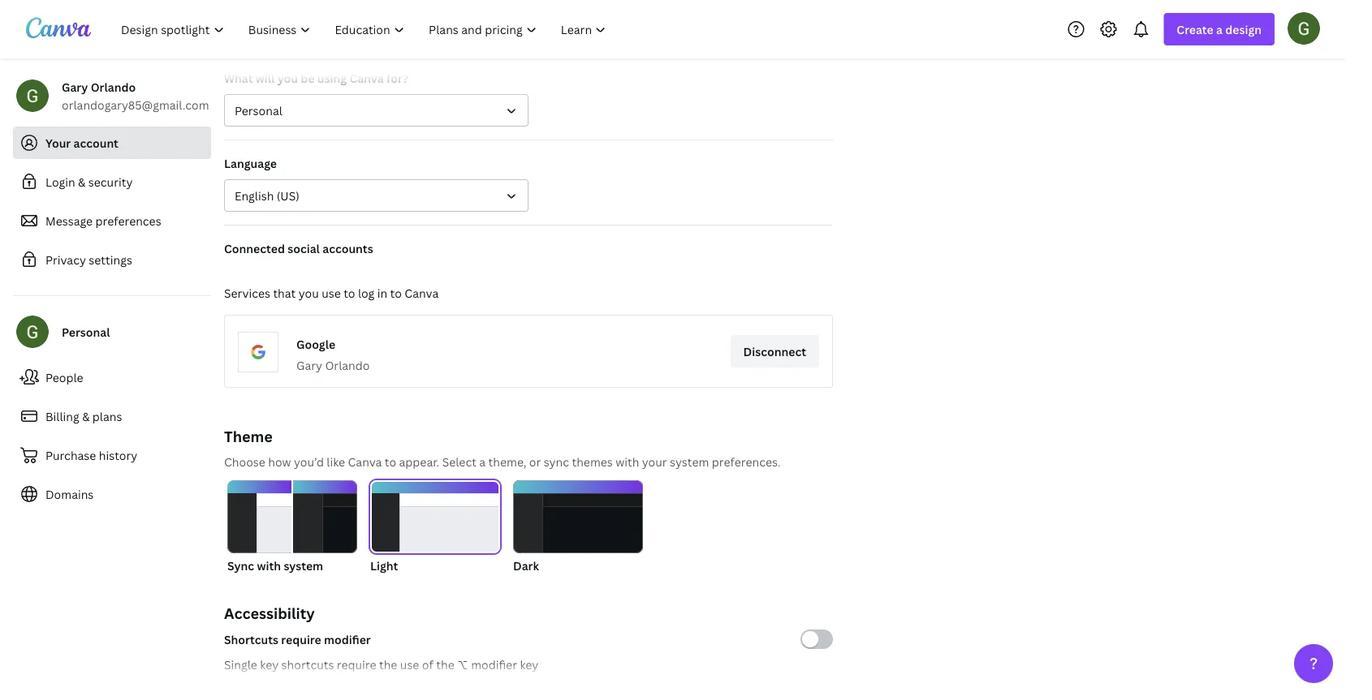 Task type: describe. For each thing, give the bounding box(es) containing it.
& for login
[[78, 174, 86, 190]]

create a design button
[[1164, 13, 1275, 45]]

be
[[301, 70, 315, 86]]

social
[[288, 241, 320, 256]]

0 horizontal spatial modifier
[[324, 632, 371, 647]]

privacy settings
[[45, 252, 132, 268]]

disconnect button
[[730, 335, 819, 368]]

services
[[224, 285, 270, 301]]

1 horizontal spatial modifier
[[471, 657, 517, 673]]

Personal button
[[224, 94, 529, 127]]

shortcuts require modifier
[[224, 632, 371, 647]]

system inside button
[[284, 558, 323, 574]]

domains
[[45, 487, 94, 502]]

orlando inside the google gary orlando
[[325, 358, 370, 373]]

billing
[[45, 409, 79, 424]]

orlando inside gary orlando orlandogary85@gmail.com
[[91, 79, 136, 95]]

single
[[224, 657, 257, 673]]

with inside button
[[257, 558, 281, 574]]

Sync with system button
[[227, 481, 357, 575]]

billing & plans link
[[13, 400, 211, 433]]

& for billing
[[82, 409, 90, 424]]

privacy
[[45, 252, 86, 268]]

login
[[45, 174, 75, 190]]

0 horizontal spatial require
[[281, 632, 321, 647]]

your account link
[[13, 127, 211, 159]]

sync
[[227, 558, 254, 574]]

that
[[273, 285, 296, 301]]

your account
[[45, 135, 118, 151]]

settings
[[89, 252, 132, 268]]

2 the from the left
[[436, 657, 454, 673]]

system inside theme choose how you'd like canva to appear. select a theme, or sync themes with your system preferences.
[[670, 454, 709, 470]]

gary orlando image
[[1288, 12, 1320, 44]]

shortcuts
[[224, 632, 279, 647]]

(us)
[[277, 188, 299, 203]]

accessibility
[[224, 604, 315, 624]]

Language: English (US) button
[[224, 179, 529, 212]]

message
[[45, 213, 93, 229]]

design
[[1225, 22, 1262, 37]]

Light button
[[370, 481, 500, 575]]

with inside theme choose how you'd like canva to appear. select a theme, or sync themes with your system preferences.
[[616, 454, 639, 470]]

of
[[422, 657, 433, 673]]

0 vertical spatial use
[[322, 285, 341, 301]]

orlandogary85@gmail.com
[[62, 97, 209, 112]]

personal inside button
[[235, 103, 282, 118]]

choose
[[224, 454, 265, 470]]

canva for what
[[349, 70, 384, 86]]

purchase
[[45, 448, 96, 463]]

domains link
[[13, 478, 211, 511]]

message preferences link
[[13, 205, 211, 237]]

1 the from the left
[[379, 657, 397, 673]]

theme,
[[488, 454, 526, 470]]

history
[[99, 448, 137, 463]]

gary orlando orlandogary85@gmail.com
[[62, 79, 209, 112]]

gary inside the google gary orlando
[[296, 358, 322, 373]]

services that you use to log in to canva
[[224, 285, 439, 301]]

in
[[377, 285, 387, 301]]

1 vertical spatial canva
[[405, 285, 439, 301]]

accounts
[[323, 241, 373, 256]]

log
[[358, 285, 375, 301]]

what
[[224, 70, 253, 86]]



Task type: vqa. For each thing, say whether or not it's contained in the screenshot.
English (US) at left top
yes



Task type: locate. For each thing, give the bounding box(es) containing it.
billing & plans
[[45, 409, 122, 424]]

with left your
[[616, 454, 639, 470]]

1 vertical spatial a
[[479, 454, 486, 470]]

gary
[[62, 79, 88, 95], [296, 358, 322, 373]]

0 vertical spatial require
[[281, 632, 321, 647]]

2 vertical spatial canva
[[348, 454, 382, 470]]

require up shortcuts
[[281, 632, 321, 647]]

0 horizontal spatial with
[[257, 558, 281, 574]]

1 vertical spatial with
[[257, 558, 281, 574]]

how
[[268, 454, 291, 470]]

Dark button
[[513, 481, 643, 575]]

the left of
[[379, 657, 397, 673]]

1 horizontal spatial require
[[337, 657, 376, 673]]

0 vertical spatial you
[[277, 70, 298, 86]]

0 vertical spatial &
[[78, 174, 86, 190]]

you'd
[[294, 454, 324, 470]]

& left plans
[[82, 409, 90, 424]]

sync with system
[[227, 558, 323, 574]]

to left appear.
[[385, 454, 396, 470]]

orlando
[[91, 79, 136, 95], [325, 358, 370, 373]]

1 horizontal spatial a
[[1216, 22, 1223, 37]]

you
[[277, 70, 298, 86], [299, 285, 319, 301]]

use left of
[[400, 657, 419, 673]]

people link
[[13, 361, 211, 394]]

use left log
[[322, 285, 341, 301]]

system up accessibility
[[284, 558, 323, 574]]

gary down google
[[296, 358, 322, 373]]

disconnect
[[743, 344, 806, 359]]

will
[[256, 70, 275, 86]]

to right in
[[390, 285, 402, 301]]

1 vertical spatial &
[[82, 409, 90, 424]]

message preferences
[[45, 213, 161, 229]]

& inside "link"
[[82, 409, 90, 424]]

key right single
[[260, 657, 279, 673]]

1 key from the left
[[260, 657, 279, 673]]

0 horizontal spatial a
[[479, 454, 486, 470]]

0 horizontal spatial system
[[284, 558, 323, 574]]

1 horizontal spatial personal
[[235, 103, 282, 118]]

like
[[327, 454, 345, 470]]

canva
[[349, 70, 384, 86], [405, 285, 439, 301], [348, 454, 382, 470]]

purchase history
[[45, 448, 137, 463]]

modifier up the single key shortcuts require the use of the ⌥ modifier key
[[324, 632, 371, 647]]

create a design
[[1177, 22, 1262, 37]]

0 vertical spatial gary
[[62, 79, 88, 95]]

use
[[322, 285, 341, 301], [400, 657, 419, 673]]

system
[[670, 454, 709, 470], [284, 558, 323, 574]]

select
[[442, 454, 477, 470]]

2 key from the left
[[520, 657, 539, 673]]

for?
[[386, 70, 408, 86]]

with right sync
[[257, 558, 281, 574]]

a inside dropdown button
[[1216, 22, 1223, 37]]

1 horizontal spatial system
[[670, 454, 709, 470]]

1 horizontal spatial gary
[[296, 358, 322, 373]]

using
[[317, 70, 347, 86]]

a left 'design'
[[1216, 22, 1223, 37]]

account
[[73, 135, 118, 151]]

1 vertical spatial you
[[299, 285, 319, 301]]

a right select
[[479, 454, 486, 470]]

1 horizontal spatial use
[[400, 657, 419, 673]]

0 horizontal spatial key
[[260, 657, 279, 673]]

dark
[[513, 558, 539, 574]]

1 vertical spatial orlando
[[325, 358, 370, 373]]

google
[[296, 337, 335, 352]]

⌥
[[457, 657, 468, 673]]

purchase history link
[[13, 439, 211, 472]]

theme choose how you'd like canva to appear. select a theme, or sync themes with your system preferences.
[[224, 427, 781, 470]]

personal up 'people'
[[62, 324, 110, 340]]

1 vertical spatial gary
[[296, 358, 322, 373]]

personal down will
[[235, 103, 282, 118]]

to inside theme choose how you'd like canva to appear. select a theme, or sync themes with your system preferences.
[[385, 454, 396, 470]]

people
[[45, 370, 83, 385]]

connected
[[224, 241, 285, 256]]

plans
[[92, 409, 122, 424]]

personal
[[235, 103, 282, 118], [62, 324, 110, 340]]

you right that at left top
[[299, 285, 319, 301]]

top level navigation element
[[110, 13, 620, 45]]

login & security link
[[13, 166, 211, 198]]

1 vertical spatial require
[[337, 657, 376, 673]]

the
[[379, 657, 397, 673], [436, 657, 454, 673]]

to left log
[[344, 285, 355, 301]]

canva right in
[[405, 285, 439, 301]]

shortcuts
[[281, 657, 334, 673]]

google gary orlando
[[296, 337, 370, 373]]

require
[[281, 632, 321, 647], [337, 657, 376, 673]]

gary inside gary orlando orlandogary85@gmail.com
[[62, 79, 88, 95]]

create
[[1177, 22, 1214, 37]]

require right shortcuts
[[337, 657, 376, 673]]

english
[[235, 188, 274, 203]]

system right your
[[670, 454, 709, 470]]

0 vertical spatial modifier
[[324, 632, 371, 647]]

0 horizontal spatial orlando
[[91, 79, 136, 95]]

language
[[224, 155, 277, 171]]

to
[[344, 285, 355, 301], [390, 285, 402, 301], [385, 454, 396, 470]]

the left ⌥
[[436, 657, 454, 673]]

what will you be using canva for?
[[224, 70, 408, 86]]

security
[[88, 174, 133, 190]]

english (us)
[[235, 188, 299, 203]]

orlando up the orlandogary85@gmail.com
[[91, 79, 136, 95]]

themes
[[572, 454, 613, 470]]

&
[[78, 174, 86, 190], [82, 409, 90, 424]]

0 vertical spatial personal
[[235, 103, 282, 118]]

modifier
[[324, 632, 371, 647], [471, 657, 517, 673]]

your
[[45, 135, 71, 151]]

1 horizontal spatial the
[[436, 657, 454, 673]]

canva left 'for?'
[[349, 70, 384, 86]]

canva inside theme choose how you'd like canva to appear. select a theme, or sync themes with your system preferences.
[[348, 454, 382, 470]]

1 vertical spatial use
[[400, 657, 419, 673]]

you for will
[[277, 70, 298, 86]]

orlando down google
[[325, 358, 370, 373]]

privacy settings link
[[13, 244, 211, 276]]

0 horizontal spatial use
[[322, 285, 341, 301]]

0 horizontal spatial gary
[[62, 79, 88, 95]]

1 vertical spatial modifier
[[471, 657, 517, 673]]

appear.
[[399, 454, 439, 470]]

preferences
[[95, 213, 161, 229]]

1 horizontal spatial key
[[520, 657, 539, 673]]

canva for theme
[[348, 454, 382, 470]]

gary up your account
[[62, 79, 88, 95]]

light
[[370, 558, 398, 574]]

a
[[1216, 22, 1223, 37], [479, 454, 486, 470]]

key right ⌥
[[520, 657, 539, 673]]

1 horizontal spatial with
[[616, 454, 639, 470]]

a inside theme choose how you'd like canva to appear. select a theme, or sync themes with your system preferences.
[[479, 454, 486, 470]]

0 horizontal spatial the
[[379, 657, 397, 673]]

sync
[[544, 454, 569, 470]]

0 vertical spatial orlando
[[91, 79, 136, 95]]

0 vertical spatial a
[[1216, 22, 1223, 37]]

1 horizontal spatial orlando
[[325, 358, 370, 373]]

your
[[642, 454, 667, 470]]

key
[[260, 657, 279, 673], [520, 657, 539, 673]]

canva right like
[[348, 454, 382, 470]]

you left be
[[277, 70, 298, 86]]

you for that
[[299, 285, 319, 301]]

login & security
[[45, 174, 133, 190]]

connected social accounts
[[224, 241, 373, 256]]

0 vertical spatial canva
[[349, 70, 384, 86]]

1 vertical spatial personal
[[62, 324, 110, 340]]

& right login on the left top of the page
[[78, 174, 86, 190]]

1 vertical spatial system
[[284, 558, 323, 574]]

preferences.
[[712, 454, 781, 470]]

0 horizontal spatial personal
[[62, 324, 110, 340]]

single key shortcuts require the use of the ⌥ modifier key
[[224, 657, 539, 673]]

theme
[[224, 427, 273, 447]]

or
[[529, 454, 541, 470]]

modifier right ⌥
[[471, 657, 517, 673]]

0 vertical spatial with
[[616, 454, 639, 470]]

with
[[616, 454, 639, 470], [257, 558, 281, 574]]

0 vertical spatial system
[[670, 454, 709, 470]]



